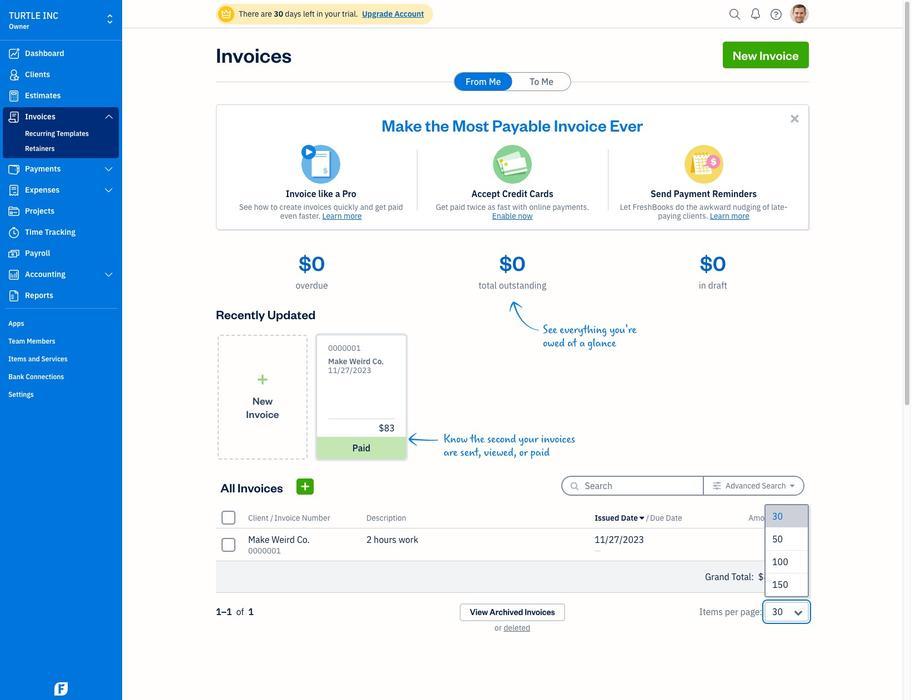 Task type: locate. For each thing, give the bounding box(es) containing it.
view archived invoices link
[[460, 604, 565, 622]]

make inside make weird co. 0000001
[[248, 534, 270, 545]]

client image
[[7, 69, 21, 81]]

paid inside $83.19 paid
[[785, 548, 800, 558]]

1 vertical spatial make
[[328, 357, 347, 367]]

issued date
[[595, 513, 638, 523]]

1 learn from the left
[[322, 211, 342, 221]]

$0 inside "$0 overdue"
[[299, 250, 325, 276]]

1 $0 from the left
[[299, 250, 325, 276]]

1 horizontal spatial learn
[[710, 211, 730, 221]]

1 vertical spatial are
[[444, 447, 458, 459]]

see up the owed
[[543, 324, 557, 337]]

/ right caretdown icon
[[646, 513, 649, 523]]

1 vertical spatial the
[[686, 202, 698, 212]]

or
[[519, 447, 528, 459], [495, 623, 502, 633]]

the up sent,
[[470, 433, 485, 446]]

3 chevron large down image from the top
[[104, 186, 114, 195]]

0 vertical spatial and
[[360, 202, 373, 212]]

expenses link
[[3, 181, 119, 201]]

0 vertical spatial weird
[[349, 357, 371, 367]]

deleted link
[[504, 623, 530, 633]]

0 horizontal spatial the
[[425, 114, 449, 136]]

chart image
[[7, 269, 21, 280]]

0 horizontal spatial learn more
[[322, 211, 362, 221]]

date left caretdown icon
[[621, 513, 638, 523]]

description link
[[367, 513, 406, 523]]

chevron large down image for expenses
[[104, 186, 114, 195]]

items down team
[[8, 355, 27, 363]]

members
[[27, 337, 55, 345]]

days
[[285, 9, 301, 19]]

1 horizontal spatial the
[[470, 433, 485, 446]]

1 horizontal spatial more
[[732, 211, 750, 221]]

1 date from the left
[[621, 513, 638, 523]]

see inside see everything you're owed at a glance
[[543, 324, 557, 337]]

30 inside field
[[773, 607, 783, 618]]

$0 inside $0 total outstanding
[[500, 250, 526, 276]]

clients.
[[683, 211, 708, 221]]

$0 up the outstanding
[[500, 250, 526, 276]]

your right second
[[519, 433, 539, 446]]

0 vertical spatial new invoice
[[733, 47, 799, 63]]

accept credit cards image
[[493, 145, 532, 184]]

sent,
[[460, 447, 482, 459]]

chevron large down image down payments link
[[104, 186, 114, 195]]

1 horizontal spatial 11/27/2023
[[595, 534, 644, 545]]

1 horizontal spatial see
[[543, 324, 557, 337]]

paid inside the see how to create invoices quickly and get paid even faster.
[[388, 202, 403, 212]]

date for due date
[[666, 513, 682, 523]]

a inside see everything you're owed at a glance
[[580, 337, 585, 350]]

1–1 of 1
[[216, 607, 254, 618]]

new
[[733, 47, 757, 63], [253, 394, 273, 407]]

status link
[[782, 513, 805, 523]]

0 vertical spatial items
[[8, 355, 27, 363]]

chevron large down image down the 'retainers' link
[[104, 165, 114, 174]]

2 vertical spatial the
[[470, 433, 485, 446]]

1 vertical spatial items
[[700, 607, 723, 618]]

2 vertical spatial 30
[[773, 607, 783, 618]]

:
[[752, 572, 754, 583]]

invoice
[[760, 47, 799, 63], [554, 114, 607, 136], [286, 188, 316, 199], [246, 407, 279, 420], [275, 513, 300, 523]]

1 horizontal spatial and
[[360, 202, 373, 212]]

chevron large down image inside invoices link
[[104, 112, 114, 121]]

11/27/2023 —
[[595, 534, 644, 556]]

co. inside "0000001 make weird co. 11/27/2023"
[[373, 357, 384, 367]]

$0 inside $0 in draft
[[700, 250, 726, 276]]

number
[[302, 513, 330, 523]]

work
[[399, 534, 418, 545]]

0 vertical spatial 11/27/2023
[[328, 365, 372, 375]]

invoice left ever
[[554, 114, 607, 136]]

1 vertical spatial chevron large down image
[[104, 165, 114, 174]]

more down reminders
[[732, 211, 750, 221]]

0 horizontal spatial more
[[344, 211, 362, 221]]

payroll link
[[3, 244, 119, 264]]

0 vertical spatial new invoice link
[[723, 42, 809, 68]]

—
[[595, 546, 601, 556]]

1 vertical spatial your
[[519, 433, 539, 446]]

are down know
[[444, 447, 458, 459]]

0 vertical spatial or
[[519, 447, 528, 459]]

in right left
[[317, 9, 323, 19]]

0 horizontal spatial make
[[248, 534, 270, 545]]

0 horizontal spatial learn
[[322, 211, 342, 221]]

paid inside the know the second your invoices are sent, viewed, or paid
[[531, 447, 550, 459]]

$83.19 down "100"
[[759, 572, 788, 583]]

30 inside list box
[[773, 511, 783, 522]]

chevron large down image
[[104, 112, 114, 121], [104, 165, 114, 174], [104, 186, 114, 195]]

1–1
[[216, 607, 232, 618]]

0 horizontal spatial $0
[[299, 250, 325, 276]]

your inside the know the second your invoices are sent, viewed, or paid
[[519, 433, 539, 446]]

1 chevron large down image from the top
[[104, 112, 114, 121]]

and inside 'main' element
[[28, 355, 40, 363]]

new down search icon
[[733, 47, 757, 63]]

chevron large down image up recurring templates link
[[104, 112, 114, 121]]

1 vertical spatial 0000001
[[248, 546, 281, 556]]

learn for reminders
[[710, 211, 730, 221]]

learn for a
[[322, 211, 342, 221]]

0 vertical spatial make
[[382, 114, 422, 136]]

0 horizontal spatial invoices
[[304, 202, 332, 212]]

new invoice link for invoices
[[723, 42, 809, 68]]

owner
[[9, 22, 29, 31]]

0 horizontal spatial or
[[495, 623, 502, 633]]

invoices
[[304, 202, 332, 212], [541, 433, 575, 446]]

make for make weird co. 0000001
[[248, 534, 270, 545]]

0 horizontal spatial and
[[28, 355, 40, 363]]

2 more from the left
[[732, 211, 750, 221]]

view archived invoices or deleted
[[470, 607, 555, 633]]

new invoice down go to help image
[[733, 47, 799, 63]]

all
[[221, 480, 235, 495]]

learn right clients.
[[710, 211, 730, 221]]

are right there
[[261, 9, 272, 19]]

0 vertical spatial chevron large down image
[[104, 112, 114, 121]]

items for items per page:
[[700, 607, 723, 618]]

1 learn more from the left
[[322, 211, 362, 221]]

1 vertical spatial new invoice
[[246, 394, 279, 420]]

even
[[280, 211, 297, 221]]

/ left status at the right
[[778, 513, 781, 523]]

/ right client
[[270, 513, 273, 523]]

see how to create invoices quickly and get paid even faster.
[[239, 202, 403, 221]]

invoice right the client link
[[275, 513, 300, 523]]

0 horizontal spatial co.
[[297, 534, 310, 545]]

1 horizontal spatial a
[[580, 337, 585, 350]]

1 horizontal spatial new invoice link
[[723, 42, 809, 68]]

list box
[[766, 505, 808, 597]]

the left most
[[425, 114, 449, 136]]

0 horizontal spatial date
[[621, 513, 638, 523]]

2 horizontal spatial $0
[[700, 250, 726, 276]]

Items per page: field
[[765, 602, 809, 622]]

team members
[[8, 337, 55, 345]]

0 vertical spatial $83.19
[[776, 534, 805, 545]]

1 / from the left
[[270, 513, 273, 523]]

0000001 make weird co. 11/27/2023
[[328, 343, 384, 375]]

0 vertical spatial of
[[763, 202, 770, 212]]

150
[[773, 579, 789, 590]]

the
[[425, 114, 449, 136], [686, 202, 698, 212], [470, 433, 485, 446]]

learn more down reminders
[[710, 211, 750, 221]]

in inside $0 in draft
[[699, 280, 706, 291]]

0 vertical spatial co.
[[373, 357, 384, 367]]

send payment reminders
[[651, 188, 757, 199]]

upgrade
[[362, 9, 393, 19]]

apps
[[8, 319, 24, 328]]

see left how on the top left of the page
[[239, 202, 252, 212]]

invoices down there
[[216, 42, 292, 68]]

1 horizontal spatial co.
[[373, 357, 384, 367]]

2 learn from the left
[[710, 211, 730, 221]]

and inside the see how to create invoices quickly and get paid even faster.
[[360, 202, 373, 212]]

0 horizontal spatial /
[[270, 513, 273, 523]]

1 vertical spatial and
[[28, 355, 40, 363]]

0 vertical spatial are
[[261, 9, 272, 19]]

0 horizontal spatial 0000001
[[248, 546, 281, 556]]

are inside the know the second your invoices are sent, viewed, or paid
[[444, 447, 458, 459]]

0 vertical spatial see
[[239, 202, 252, 212]]

2 learn more from the left
[[710, 211, 750, 221]]

11/27/2023
[[328, 365, 372, 375], [595, 534, 644, 545]]

learn more down pro
[[322, 211, 362, 221]]

make inside "0000001 make weird co. 11/27/2023"
[[328, 357, 347, 367]]

1 horizontal spatial /
[[646, 513, 649, 523]]

and down "team members"
[[28, 355, 40, 363]]

let freshbooks do the awkward nudging of late- paying clients.
[[620, 202, 788, 221]]

estimates
[[25, 91, 61, 101]]

$83.19 down status at the right
[[776, 534, 805, 545]]

reports link
[[3, 286, 119, 306]]

page:
[[741, 607, 763, 618]]

see inside the see how to create invoices quickly and get paid even faster.
[[239, 202, 252, 212]]

0 vertical spatial the
[[425, 114, 449, 136]]

$0 up draft
[[700, 250, 726, 276]]

at
[[568, 337, 577, 350]]

paying
[[658, 211, 681, 221]]

0000001
[[328, 343, 361, 353], [248, 546, 281, 556]]

1 horizontal spatial in
[[699, 280, 706, 291]]

2 me from the left
[[542, 76, 554, 87]]

1 horizontal spatial me
[[542, 76, 554, 87]]

2
[[367, 534, 372, 545]]

0 vertical spatial new
[[733, 47, 757, 63]]

1 me from the left
[[489, 76, 501, 87]]

1 horizontal spatial $0
[[500, 250, 526, 276]]

1 more from the left
[[344, 211, 362, 221]]

new down plus image
[[253, 394, 273, 407]]

new invoice link for know the second your invoices are sent, viewed, or paid
[[218, 335, 308, 460]]

$83.19 paid
[[776, 534, 805, 558]]

1 horizontal spatial items
[[700, 607, 723, 618]]

2 $0 from the left
[[500, 250, 526, 276]]

11/27/2023 inside "0000001 make weird co. 11/27/2023"
[[328, 365, 372, 375]]

a right at
[[580, 337, 585, 350]]

me
[[489, 76, 501, 87], [542, 76, 554, 87]]

the right do
[[686, 202, 698, 212]]

or down archived
[[495, 623, 502, 633]]

items left per
[[700, 607, 723, 618]]

invoices inside the know the second your invoices are sent, viewed, or paid
[[541, 433, 575, 446]]

invoice like a pro image
[[302, 145, 341, 184]]

the inside let freshbooks do the awkward nudging of late- paying clients.
[[686, 202, 698, 212]]

grand
[[705, 572, 730, 583]]

1 horizontal spatial your
[[519, 433, 539, 446]]

send payment reminders image
[[685, 145, 724, 184]]

new invoice down plus image
[[246, 394, 279, 420]]

learn
[[322, 211, 342, 221], [710, 211, 730, 221]]

turtle inc owner
[[9, 10, 58, 31]]

the for know the second your invoices are sent, viewed, or paid
[[470, 433, 485, 446]]

0 vertical spatial 0000001
[[328, 343, 361, 353]]

$0 in draft
[[699, 250, 728, 291]]

1 vertical spatial of
[[236, 607, 244, 618]]

1 vertical spatial weird
[[272, 534, 295, 545]]

0 horizontal spatial new invoice
[[246, 394, 279, 420]]

0 horizontal spatial items
[[8, 355, 27, 363]]

1 horizontal spatial date
[[666, 513, 682, 523]]

templates
[[57, 129, 89, 138]]

see everything you're owed at a glance
[[543, 324, 637, 350]]

1 vertical spatial see
[[543, 324, 557, 337]]

1 horizontal spatial or
[[519, 447, 528, 459]]

$0
[[299, 250, 325, 276], [500, 250, 526, 276], [700, 250, 726, 276]]

glance
[[588, 337, 616, 350]]

1 vertical spatial co.
[[297, 534, 310, 545]]

a left pro
[[335, 188, 340, 199]]

me right from
[[489, 76, 501, 87]]

1 vertical spatial a
[[580, 337, 585, 350]]

invoices up deleted link
[[525, 607, 555, 618]]

1 vertical spatial 30
[[773, 511, 783, 522]]

0 horizontal spatial weird
[[272, 534, 295, 545]]

more down pro
[[344, 211, 362, 221]]

of left 1
[[236, 607, 244, 618]]

of
[[763, 202, 770, 212], [236, 607, 244, 618]]

2 / from the left
[[646, 513, 649, 523]]

invoices up the client link
[[238, 480, 283, 495]]

1 horizontal spatial make
[[328, 357, 347, 367]]

me right 'to'
[[542, 76, 554, 87]]

1 horizontal spatial weird
[[349, 357, 371, 367]]

bank connections link
[[3, 368, 119, 385]]

1 horizontal spatial of
[[763, 202, 770, 212]]

0 horizontal spatial your
[[325, 9, 340, 19]]

learn right faster.
[[322, 211, 342, 221]]

see
[[239, 202, 252, 212], [543, 324, 557, 337]]

invoice like a pro
[[286, 188, 356, 199]]

expense image
[[7, 185, 21, 196]]

invoice down plus image
[[246, 407, 279, 420]]

/ for client
[[270, 513, 273, 523]]

the for make the most payable invoice ever
[[425, 114, 449, 136]]

1 vertical spatial in
[[699, 280, 706, 291]]

1 vertical spatial new invoice link
[[218, 335, 308, 460]]

viewed,
[[484, 447, 517, 459]]

payment
[[674, 188, 711, 199]]

0 vertical spatial in
[[317, 9, 323, 19]]

0 horizontal spatial new invoice link
[[218, 335, 308, 460]]

2 vertical spatial chevron large down image
[[104, 186, 114, 195]]

of inside let freshbooks do the awkward nudging of late- paying clients.
[[763, 202, 770, 212]]

do
[[676, 202, 685, 212]]

1 vertical spatial invoices
[[541, 433, 575, 446]]

learn more for reminders
[[710, 211, 750, 221]]

more
[[344, 211, 362, 221], [732, 211, 750, 221]]

0 horizontal spatial new
[[253, 394, 273, 407]]

items inside 'main' element
[[8, 355, 27, 363]]

of left late-
[[763, 202, 770, 212]]

in left draft
[[699, 280, 706, 291]]

date right due
[[666, 513, 682, 523]]

invoices up recurring on the left top
[[25, 112, 56, 122]]

2 chevron large down image from the top
[[104, 165, 114, 174]]

and left 'get'
[[360, 202, 373, 212]]

amount
[[749, 513, 777, 523]]

date for issued date
[[621, 513, 638, 523]]

0 horizontal spatial see
[[239, 202, 252, 212]]

your left the trial.
[[325, 9, 340, 19]]

invoices inside the see how to create invoices quickly and get paid even faster.
[[304, 202, 332, 212]]

3 / from the left
[[778, 513, 781, 523]]

2 date from the left
[[666, 513, 682, 523]]

enable
[[492, 211, 516, 221]]

chevron large down image for invoices
[[104, 112, 114, 121]]

0 vertical spatial invoices
[[304, 202, 332, 212]]

2 horizontal spatial make
[[382, 114, 422, 136]]

settings link
[[3, 386, 119, 403]]

paid
[[388, 202, 403, 212], [450, 202, 465, 212], [353, 443, 371, 454], [531, 447, 550, 459], [785, 548, 800, 558]]

0 horizontal spatial a
[[335, 188, 340, 199]]

2 horizontal spatial /
[[778, 513, 781, 523]]

1 horizontal spatial learn more
[[710, 211, 750, 221]]

$0 up overdue
[[299, 250, 325, 276]]

or right viewed,
[[519, 447, 528, 459]]

more for send payment reminders
[[732, 211, 750, 221]]

3 $0 from the left
[[700, 250, 726, 276]]

the inside the know the second your invoices are sent, viewed, or paid
[[470, 433, 485, 446]]

0 vertical spatial a
[[335, 188, 340, 199]]

project image
[[7, 206, 21, 217]]

invoice image
[[7, 112, 21, 123]]

how
[[254, 202, 269, 212]]

me inside 'link'
[[489, 76, 501, 87]]

1 horizontal spatial invoices
[[541, 433, 575, 446]]

freshbooks
[[633, 202, 674, 212]]

2 horizontal spatial the
[[686, 202, 698, 212]]

0 horizontal spatial me
[[489, 76, 501, 87]]

1 horizontal spatial 0000001
[[328, 343, 361, 353]]

co. inside make weird co. 0000001
[[297, 534, 310, 545]]

payment image
[[7, 164, 21, 175]]



Task type: vqa. For each thing, say whether or not it's contained in the screenshot.
From
yes



Task type: describe. For each thing, give the bounding box(es) containing it.
know
[[444, 433, 468, 446]]

you're
[[610, 324, 637, 337]]

there are 30 days left in your trial. upgrade account
[[239, 9, 424, 19]]

paid inside accept credit cards get paid twice as fast with online payments. enable now
[[450, 202, 465, 212]]

2 hours work link
[[353, 528, 590, 561]]

$83
[[379, 423, 395, 434]]

0 horizontal spatial are
[[261, 9, 272, 19]]

see for see everything you're owed at a glance
[[543, 324, 557, 337]]

items for items and services
[[8, 355, 27, 363]]

reports
[[25, 290, 53, 300]]

everything
[[560, 324, 607, 337]]

let
[[620, 202, 631, 212]]

due
[[650, 513, 664, 523]]

updated
[[268, 307, 316, 322]]

100
[[773, 557, 789, 568]]

caretdown image
[[640, 513, 644, 522]]

invoices for paid
[[541, 433, 575, 446]]

50
[[773, 534, 783, 545]]

projects
[[25, 206, 55, 216]]

client
[[248, 513, 269, 523]]

as
[[488, 202, 496, 212]]

me for to me
[[542, 76, 554, 87]]

late-
[[772, 202, 788, 212]]

caretdown image
[[790, 482, 795, 490]]

team
[[8, 337, 25, 345]]

search
[[762, 481, 786, 491]]

invoices inside "view archived invoices or deleted"
[[525, 607, 555, 618]]

inc
[[43, 10, 58, 21]]

online
[[529, 202, 551, 212]]

get
[[436, 202, 448, 212]]

dashboard image
[[7, 48, 21, 59]]

settings image
[[713, 482, 722, 490]]

amount link
[[749, 513, 778, 523]]

invoices for even
[[304, 202, 332, 212]]

money image
[[7, 248, 21, 259]]

to me link
[[513, 73, 571, 91]]

there
[[239, 9, 259, 19]]

payments link
[[3, 159, 119, 179]]

client / invoice number
[[248, 513, 330, 523]]

tracking
[[45, 227, 76, 237]]

turtle
[[9, 10, 41, 21]]

invoice up create
[[286, 188, 316, 199]]

upgrade account link
[[360, 9, 424, 19]]

plus image
[[256, 374, 269, 385]]

payroll
[[25, 248, 50, 258]]

overdue
[[296, 280, 328, 291]]

retainers link
[[5, 142, 117, 156]]

total
[[479, 280, 497, 291]]

invoices link
[[3, 107, 119, 127]]

cards
[[530, 188, 554, 199]]

clients link
[[3, 65, 119, 85]]

30 for 30 field
[[773, 607, 783, 618]]

search image
[[726, 6, 744, 22]]

$0 for $0 in draft
[[700, 250, 726, 276]]

chevron large down image
[[104, 270, 114, 279]]

Search text field
[[585, 477, 685, 495]]

0000001 inside make weird co. 0000001
[[248, 546, 281, 556]]

weird inside make weird co. 0000001
[[272, 534, 295, 545]]

main element
[[0, 0, 150, 700]]

more for invoice like a pro
[[344, 211, 362, 221]]

estimate image
[[7, 91, 21, 102]]

advanced search button
[[704, 477, 804, 495]]

1 vertical spatial 11/27/2023
[[595, 534, 644, 545]]

report image
[[7, 290, 21, 302]]

close image
[[789, 112, 801, 125]]

or inside "view archived invoices or deleted"
[[495, 623, 502, 633]]

time
[[25, 227, 43, 237]]

from me
[[466, 76, 501, 87]]

1 horizontal spatial new
[[733, 47, 757, 63]]

2 hours work
[[367, 534, 418, 545]]

usd
[[790, 573, 805, 583]]

$0 for $0 overdue
[[299, 250, 325, 276]]

$0 for $0 total outstanding
[[500, 250, 526, 276]]

recurring
[[25, 129, 55, 138]]

with
[[513, 202, 528, 212]]

0 horizontal spatial in
[[317, 9, 323, 19]]

fast
[[498, 202, 511, 212]]

0 vertical spatial your
[[325, 9, 340, 19]]

timer image
[[7, 227, 21, 238]]

outstanding
[[499, 280, 547, 291]]

items per page:
[[700, 607, 763, 618]]

view
[[470, 607, 488, 618]]

send
[[651, 188, 672, 199]]

from me link
[[455, 73, 512, 91]]

per
[[725, 607, 739, 618]]

make the most payable invoice ever
[[382, 114, 643, 136]]

0 vertical spatial 30
[[274, 9, 283, 19]]

1 vertical spatial new
[[253, 394, 273, 407]]

twice
[[467, 202, 486, 212]]

like
[[318, 188, 333, 199]]

time tracking
[[25, 227, 76, 237]]

recently
[[216, 307, 265, 322]]

faster.
[[299, 211, 321, 221]]

1
[[248, 607, 254, 618]]

me for from me
[[489, 76, 501, 87]]

payments.
[[553, 202, 589, 212]]

learn more for a
[[322, 211, 362, 221]]

left
[[303, 9, 315, 19]]

time tracking link
[[3, 223, 119, 243]]

dashboard link
[[3, 44, 119, 64]]

awkward
[[700, 202, 731, 212]]

see for see how to create invoices quickly and get paid even faster.
[[239, 202, 252, 212]]

notifications image
[[747, 3, 765, 25]]

add invoice image
[[300, 480, 310, 494]]

30 for list box containing 30
[[773, 511, 783, 522]]

grand total : $83.19 usd
[[705, 572, 805, 583]]

accounting link
[[3, 265, 119, 285]]

amount / status
[[749, 513, 805, 523]]

apps link
[[3, 315, 119, 332]]

services
[[41, 355, 68, 363]]

projects link
[[3, 202, 119, 222]]

weird inside "0000001 make weird co. 11/27/2023"
[[349, 357, 371, 367]]

invoice down go to help image
[[760, 47, 799, 63]]

bank connections
[[8, 373, 64, 381]]

/ for amount
[[778, 513, 781, 523]]

team members link
[[3, 333, 119, 349]]

list box containing 30
[[766, 505, 808, 597]]

crown image
[[221, 8, 232, 20]]

accept credit cards get paid twice as fast with online payments. enable now
[[436, 188, 589, 221]]

go to help image
[[768, 6, 785, 22]]

0 horizontal spatial of
[[236, 607, 244, 618]]

issued
[[595, 513, 619, 523]]

1 horizontal spatial new invoice
[[733, 47, 799, 63]]

know the second your invoices are sent, viewed, or paid
[[444, 433, 575, 459]]

quickly
[[334, 202, 358, 212]]

or inside the know the second your invoices are sent, viewed, or paid
[[519, 447, 528, 459]]

most
[[453, 114, 489, 136]]

recurring templates
[[25, 129, 89, 138]]

estimates link
[[3, 86, 119, 106]]

recently updated
[[216, 307, 316, 322]]

invoices inside invoices link
[[25, 112, 56, 122]]

0000001 inside "0000001 make weird co. 11/27/2023"
[[328, 343, 361, 353]]

1 vertical spatial $83.19
[[759, 572, 788, 583]]

freshbooks image
[[52, 683, 70, 696]]

pro
[[342, 188, 356, 199]]

make for make the most payable invoice ever
[[382, 114, 422, 136]]

chevron large down image for payments
[[104, 165, 114, 174]]

to me
[[530, 76, 554, 87]]



